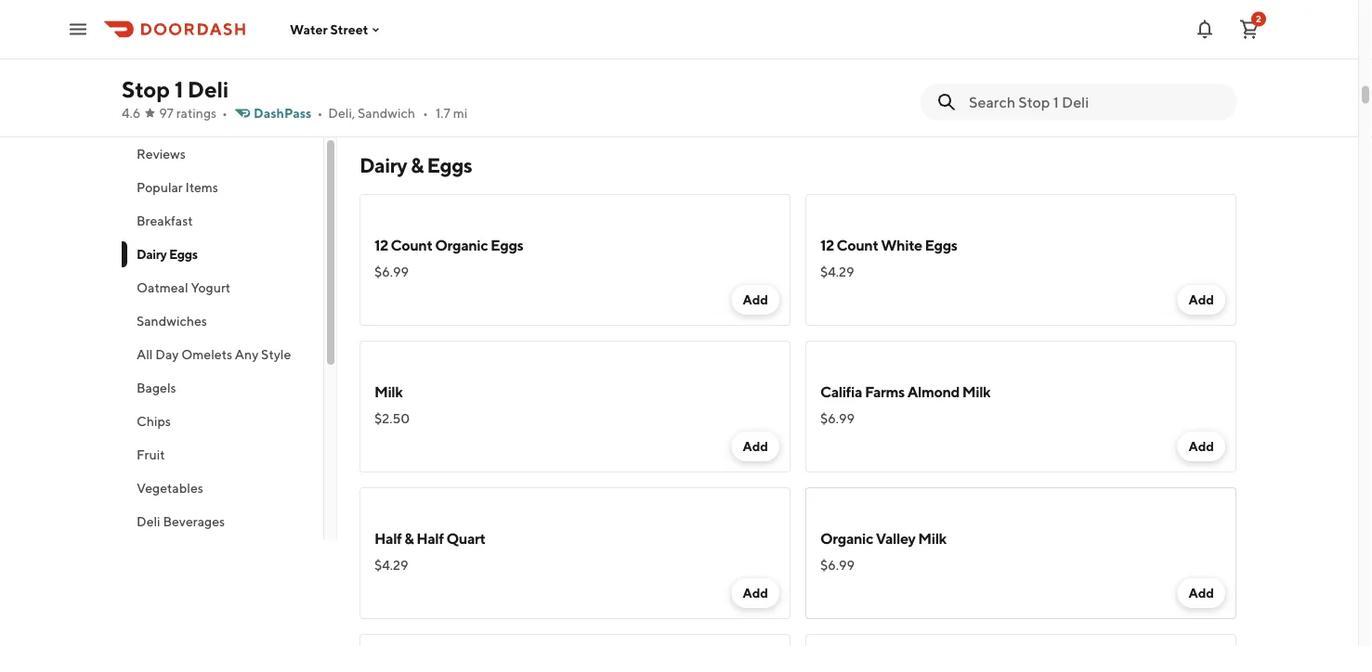 Task type: vqa. For each thing, say whether or not it's contained in the screenshot.
& corresponding to Eggs
yes



Task type: locate. For each thing, give the bounding box(es) containing it.
dairy up oatmeal
[[137, 247, 167, 262]]

deli left meat
[[471, 25, 498, 42]]

• for 97 ratings •
[[222, 105, 228, 121]]

day
[[155, 347, 179, 362]]

1 12 from the left
[[374, 236, 388, 254]]

12 down dairy & eggs
[[374, 236, 388, 254]]

1.7
[[436, 105, 450, 121]]

12 count organic eggs
[[374, 236, 523, 254]]

bagels
[[137, 380, 176, 396]]

organic left valley
[[820, 530, 873, 548]]

water
[[290, 22, 328, 37]]

& down deli, sandwich • 1.7 mi
[[411, 153, 423, 177]]

&
[[459, 25, 469, 42], [411, 153, 423, 177], [404, 530, 414, 548]]

oatmeal yogurt button
[[122, 271, 323, 305]]

$4.29 down half & half quart
[[374, 558, 408, 573]]

1 horizontal spatial dairy
[[360, 153, 407, 177]]

12
[[374, 236, 388, 254], [820, 236, 834, 254]]

any
[[235, 347, 259, 362]]

open menu image
[[67, 18, 89, 40]]

sandwich
[[537, 25, 601, 42], [358, 105, 415, 121]]

2 items, open order cart image
[[1238, 18, 1261, 40]]

0 vertical spatial deli
[[471, 25, 498, 42]]

ratings
[[176, 105, 217, 121]]

12 for 12 count white eggs
[[820, 236, 834, 254]]

0 horizontal spatial deli
[[137, 514, 160, 530]]

• left deli,
[[317, 105, 323, 121]]

count for organic
[[391, 236, 432, 254]]

12 for 12 count organic eggs
[[374, 236, 388, 254]]

stop
[[122, 76, 170, 102]]

2 vertical spatial $6.99
[[820, 558, 855, 573]]

eggs
[[427, 153, 472, 177], [491, 236, 523, 254], [925, 236, 958, 254], [169, 247, 198, 262]]

1 horizontal spatial 12
[[820, 236, 834, 254]]

• right ratings
[[222, 105, 228, 121]]

organic
[[435, 236, 488, 254], [820, 530, 873, 548]]

2 horizontal spatial •
[[423, 105, 428, 121]]

$6.99 down organic valley milk on the bottom right of the page
[[820, 558, 855, 573]]

add for milk
[[1189, 586, 1214, 601]]

organic down dairy & eggs
[[435, 236, 488, 254]]

popular
[[137, 180, 183, 195]]

sandwiches
[[137, 314, 207, 329]]

fruit button
[[122, 438, 323, 472]]

2 count from the left
[[837, 236, 878, 254]]

$4.29
[[820, 264, 854, 280], [374, 558, 408, 573]]

chips button
[[122, 405, 323, 438]]

$6.99
[[374, 264, 409, 280], [820, 411, 855, 426], [820, 558, 855, 573]]

1 vertical spatial sandwich
[[358, 105, 415, 121]]

0 vertical spatial $6.99
[[374, 264, 409, 280]]

add button
[[1177, 73, 1225, 103], [732, 285, 779, 315], [1177, 285, 1225, 315], [732, 432, 779, 462], [1177, 432, 1225, 462], [732, 579, 779, 608], [1177, 579, 1225, 608]]

popular items
[[137, 180, 218, 195]]

0 horizontal spatial organic
[[435, 236, 488, 254]]

1 horizontal spatial •
[[317, 105, 323, 121]]

0 horizontal spatial dairy
[[137, 247, 167, 262]]

3 • from the left
[[423, 105, 428, 121]]

$2.50
[[374, 411, 410, 426]]

Item Search search field
[[969, 92, 1222, 112]]

1 horizontal spatial organic
[[820, 530, 873, 548]]

0 horizontal spatial 12
[[374, 236, 388, 254]]

1 vertical spatial $4.29
[[374, 558, 408, 573]]

1 horizontal spatial deli
[[187, 76, 229, 102]]

califia farms almond milk
[[820, 383, 991, 401]]

$6.99 down califia
[[820, 411, 855, 426]]

sandwich right deli,
[[358, 105, 415, 121]]

0 vertical spatial organic
[[435, 236, 488, 254]]

2 button
[[1231, 11, 1268, 48]]

1 horizontal spatial $4.29
[[820, 264, 854, 280]]

0 vertical spatial dairy
[[360, 153, 407, 177]]

1 horizontal spatial count
[[837, 236, 878, 254]]

& right cheese in the left top of the page
[[459, 25, 469, 42]]

1 horizontal spatial $6.00
[[820, 52, 857, 68]]

1 horizontal spatial half
[[416, 530, 444, 548]]

2 12 from the left
[[820, 236, 834, 254]]

quart
[[446, 530, 485, 548]]

count down dairy & eggs
[[391, 236, 432, 254]]

0 horizontal spatial •
[[222, 105, 228, 121]]

0 horizontal spatial count
[[391, 236, 432, 254]]

1 horizontal spatial sandwich
[[537, 25, 601, 42]]

cheese
[[407, 25, 457, 42]]

1 vertical spatial $6.99
[[820, 411, 855, 426]]

milk right almond
[[962, 383, 991, 401]]

0 horizontal spatial $4.29
[[374, 558, 408, 573]]

breakfast
[[137, 213, 193, 229]]

1 vertical spatial &
[[411, 153, 423, 177]]

$6.99 down 12 count organic eggs
[[374, 264, 409, 280]]

1 count from the left
[[391, 236, 432, 254]]

& left quart
[[404, 530, 414, 548]]

$4.29 down 12 count white eggs
[[820, 264, 854, 280]]

1 vertical spatial organic
[[820, 530, 873, 548]]

milk up $2.50
[[374, 383, 403, 401]]

2 vertical spatial &
[[404, 530, 414, 548]]

dairy down deli, sandwich • 1.7 mi
[[360, 153, 407, 177]]

deli, sandwich • 1.7 mi
[[328, 105, 467, 121]]

1 vertical spatial dairy
[[137, 247, 167, 262]]

stop 1 deli
[[122, 76, 229, 102]]

• left '1.7'
[[423, 105, 428, 121]]

water street button
[[290, 22, 383, 37]]

add
[[1189, 80, 1214, 96], [743, 292, 768, 307], [1189, 292, 1214, 307], [743, 439, 768, 454], [1189, 439, 1214, 454], [743, 586, 768, 601], [1189, 586, 1214, 601]]

0 vertical spatial sandwich
[[537, 25, 601, 42]]

milk right valley
[[918, 530, 947, 548]]

4.6
[[122, 105, 141, 121]]

deli up ratings
[[187, 76, 229, 102]]

breakfast button
[[122, 204, 323, 238]]

deli
[[471, 25, 498, 42], [187, 76, 229, 102], [137, 514, 160, 530]]

vegetables
[[137, 481, 203, 496]]

$6.00
[[374, 52, 411, 68], [820, 52, 857, 68]]

1 vertical spatial deli
[[187, 76, 229, 102]]

0 vertical spatial $4.29
[[820, 264, 854, 280]]

•
[[222, 105, 228, 121], [317, 105, 323, 121], [423, 105, 428, 121]]

0 horizontal spatial sandwich
[[358, 105, 415, 121]]

deli down vegetables
[[137, 514, 160, 530]]

0 horizontal spatial half
[[374, 530, 402, 548]]

1 • from the left
[[222, 105, 228, 121]]

dairy
[[360, 153, 407, 177], [137, 247, 167, 262]]

count for white
[[837, 236, 878, 254]]

count
[[391, 236, 432, 254], [837, 236, 878, 254]]

street
[[330, 22, 368, 37]]

0 horizontal spatial $6.00
[[374, 52, 411, 68]]

milk
[[374, 383, 403, 401], [962, 383, 991, 401], [918, 530, 947, 548]]

all day omelets any style button
[[122, 338, 323, 372]]

add for half
[[743, 586, 768, 601]]

12 left white
[[820, 236, 834, 254]]

2 • from the left
[[317, 105, 323, 121]]

oatmeal yogurt
[[137, 280, 231, 295]]

half
[[374, 530, 402, 548], [416, 530, 444, 548]]

yogurt
[[191, 280, 231, 295]]

count left white
[[837, 236, 878, 254]]

2 vertical spatial deli
[[137, 514, 160, 530]]

sandwich right meat
[[537, 25, 601, 42]]



Task type: describe. For each thing, give the bounding box(es) containing it.
beverages
[[163, 514, 225, 530]]

valley
[[876, 530, 915, 548]]

bagels button
[[122, 372, 323, 405]]

fruit
[[137, 447, 165, 463]]

omelets
[[181, 347, 232, 362]]

popular items button
[[122, 171, 323, 204]]

oatmeal
[[137, 280, 188, 295]]

& for half
[[404, 530, 414, 548]]

0 vertical spatial &
[[459, 25, 469, 42]]

1 $6.00 from the left
[[374, 52, 411, 68]]

deli inside button
[[137, 514, 160, 530]]

2 horizontal spatial milk
[[962, 383, 991, 401]]

add button for organic
[[732, 285, 779, 315]]

2 $6.00 from the left
[[820, 52, 857, 68]]

1
[[174, 76, 183, 102]]

notification bell image
[[1194, 18, 1216, 40]]

$6.99 for califia
[[820, 411, 855, 426]]

1 half from the left
[[374, 530, 402, 548]]

deli beverages
[[137, 514, 225, 530]]

add button for almond
[[1177, 432, 1225, 462]]

add for organic
[[743, 292, 768, 307]]

half & half quart
[[374, 530, 485, 548]]

dairy for dairy eggs
[[137, 247, 167, 262]]

mi
[[453, 105, 467, 121]]

& for eggs
[[411, 153, 423, 177]]

vegetables button
[[122, 472, 323, 505]]

sandwiches button
[[122, 305, 323, 338]]

$6.99 for organic
[[820, 558, 855, 573]]

white
[[881, 236, 922, 254]]

97
[[159, 105, 174, 121]]

2 half from the left
[[416, 530, 444, 548]]

organic valley milk
[[820, 530, 947, 548]]

add for white
[[1189, 292, 1214, 307]]

style
[[261, 347, 291, 362]]

12 count white eggs
[[820, 236, 958, 254]]

dashpass
[[254, 105, 312, 121]]

califia
[[820, 383, 862, 401]]

2 horizontal spatial deli
[[471, 25, 498, 42]]

97 ratings •
[[159, 105, 228, 121]]

almond
[[907, 383, 960, 401]]

reviews
[[137, 146, 186, 162]]

egg,
[[374, 25, 404, 42]]

add for almond
[[1189, 439, 1214, 454]]

$6.99 for 12
[[374, 264, 409, 280]]

1 horizontal spatial milk
[[918, 530, 947, 548]]

deli beverages button
[[122, 505, 323, 539]]

reviews button
[[122, 137, 323, 171]]

2
[[1256, 13, 1261, 24]]

egg, cheese & deli meat sandwich
[[374, 25, 601, 42]]

all day omelets any style
[[137, 347, 291, 362]]

deli,
[[328, 105, 355, 121]]

$4.29 for half
[[374, 558, 408, 573]]

• for deli, sandwich • 1.7 mi
[[423, 105, 428, 121]]

dairy eggs
[[137, 247, 198, 262]]

dashpass •
[[254, 105, 323, 121]]

all
[[137, 347, 153, 362]]

meat
[[500, 25, 535, 42]]

chips
[[137, 414, 171, 429]]

add button for white
[[1177, 285, 1225, 315]]

farms
[[865, 383, 905, 401]]

dairy & eggs
[[360, 153, 472, 177]]

0 horizontal spatial milk
[[374, 383, 403, 401]]

$4.29 for 12
[[820, 264, 854, 280]]

add button for half
[[732, 579, 779, 608]]

add button for milk
[[1177, 579, 1225, 608]]

dairy for dairy & eggs
[[360, 153, 407, 177]]

water street
[[290, 22, 368, 37]]

items
[[185, 180, 218, 195]]



